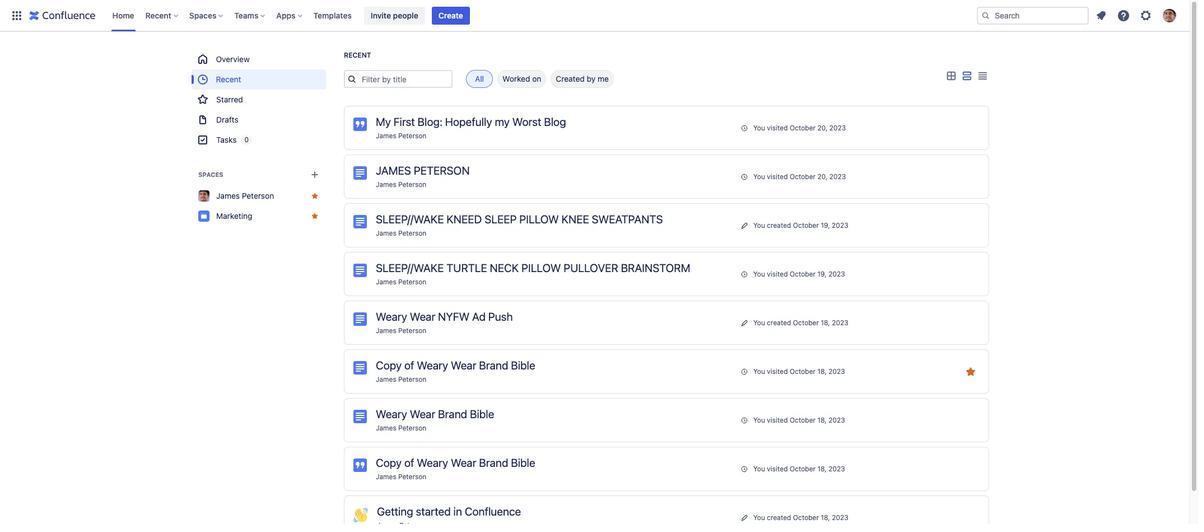 Task type: locate. For each thing, give the bounding box(es) containing it.
2 vertical spatial page image
[[354, 410, 367, 424]]

page image for james
[[354, 166, 367, 180]]

of down weary wear nyfw ad push james peterson
[[404, 359, 414, 372]]

2 vertical spatial recent
[[216, 75, 242, 84]]

copy
[[376, 359, 402, 372], [376, 457, 402, 470]]

recent down invite at the left
[[344, 51, 371, 59]]

sleep//wake for sleep//wake kneed sleep pillow knee sweatpants
[[376, 213, 444, 226]]

9 you from the top
[[754, 513, 765, 522]]

you created october 18, 2023 for weary wear nyfw ad push
[[754, 319, 849, 327]]

october
[[790, 124, 816, 132], [790, 172, 816, 181], [793, 221, 819, 229], [790, 270, 816, 278], [793, 319, 819, 327], [790, 367, 816, 376], [790, 416, 816, 424], [790, 465, 816, 473], [793, 513, 819, 522]]

you created october 19, 2023
[[754, 221, 849, 229]]

weary inside weary wear brand bible james peterson
[[376, 408, 407, 421]]

page image
[[354, 166, 367, 180], [354, 264, 367, 277], [354, 410, 367, 424]]

sleep//wake inside the sleep//wake kneed sleep pillow knee sweatpants james peterson
[[376, 213, 444, 226]]

peterson inside james peterson james peterson
[[398, 180, 427, 189]]

0 vertical spatial spaces
[[189, 10, 216, 20]]

2 you visited october 18, 2023 from the top
[[754, 416, 845, 424]]

1 page image from the top
[[354, 166, 367, 180]]

0 vertical spatial you created october 18, 2023
[[754, 319, 849, 327]]

2023
[[830, 124, 846, 132], [830, 172, 846, 181], [832, 221, 849, 229], [829, 270, 845, 278], [832, 319, 849, 327], [829, 367, 845, 376], [829, 416, 845, 424], [829, 465, 845, 473], [832, 513, 849, 522]]

bible
[[511, 359, 535, 372], [470, 408, 494, 421], [511, 457, 535, 470]]

create link
[[432, 6, 470, 24]]

brand inside weary wear brand bible james peterson
[[438, 408, 467, 421]]

Filter by title field
[[359, 71, 452, 87]]

1 vertical spatial 19,
[[818, 270, 827, 278]]

6 you from the top
[[754, 367, 765, 376]]

20,
[[818, 124, 828, 132], [818, 172, 828, 181]]

1 you visited october 20, 2023 from the top
[[754, 124, 846, 132]]

1 vertical spatial 20,
[[818, 172, 828, 181]]

notification icon image
[[1095, 9, 1108, 22]]

0 vertical spatial you visited october 18, 2023
[[754, 367, 845, 376]]

templates
[[314, 10, 352, 20]]

created for knee
[[767, 221, 791, 229]]

2 vertical spatial you visited october 18, 2023
[[754, 465, 845, 473]]

james
[[376, 132, 396, 140], [376, 180, 396, 189], [216, 191, 240, 201], [376, 229, 396, 238], [376, 278, 396, 286], [376, 327, 396, 335], [376, 375, 396, 384], [376, 424, 396, 433], [376, 473, 396, 481]]

19, for sleep//wake kneed sleep pillow knee sweatpants
[[821, 221, 830, 229]]

2 page image from the top
[[354, 313, 367, 326]]

20, for my first blog: hopefully my worst blog
[[818, 124, 828, 132]]

people
[[393, 10, 418, 20]]

2 vertical spatial page image
[[354, 361, 367, 375]]

0 vertical spatial page image
[[354, 166, 367, 180]]

peterson
[[398, 132, 427, 140], [398, 180, 427, 189], [242, 191, 274, 201], [398, 229, 427, 238], [398, 278, 427, 286], [398, 327, 427, 335], [398, 375, 427, 384], [398, 424, 427, 433], [398, 473, 427, 481]]

started
[[416, 505, 451, 518]]

search image
[[982, 11, 991, 20]]

0 vertical spatial pillow
[[520, 213, 559, 226]]

group
[[192, 49, 326, 150]]

james peterson james peterson
[[376, 164, 470, 189]]

3 you visited october 18, 2023 from the top
[[754, 465, 845, 473]]

2 page image from the top
[[354, 264, 367, 277]]

recent inside dropdown button
[[145, 10, 171, 20]]

page image for weary
[[354, 313, 367, 326]]

19, for sleep//wake turtle neck pillow pullover brainstorm
[[818, 270, 827, 278]]

1 visited from the top
[[767, 124, 788, 132]]

5 you from the top
[[754, 319, 765, 327]]

brand
[[479, 359, 508, 372], [438, 408, 467, 421], [479, 457, 508, 470]]

visited for blog image
[[767, 465, 788, 473]]

peterson
[[414, 164, 470, 177]]

pillow right neck
[[522, 262, 561, 275]]

1 page image from the top
[[354, 215, 367, 229]]

visited for sleep//wake's page icon
[[767, 270, 788, 278]]

spaces button
[[186, 6, 228, 24]]

weary wear brand bible james peterson
[[376, 408, 494, 433]]

3 page image from the top
[[354, 361, 367, 375]]

sleep//wake turtle neck pillow pullover brainstorm james peterson
[[376, 262, 691, 286]]

0 vertical spatial 19,
[[821, 221, 830, 229]]

tasks
[[216, 135, 237, 145]]

19, up you visited october 19, 2023 on the right bottom of the page
[[821, 221, 830, 229]]

18,
[[821, 319, 830, 327], [818, 367, 827, 376], [818, 416, 827, 424], [818, 465, 827, 473], [821, 513, 830, 522]]

1 horizontal spatial recent
[[216, 75, 242, 84]]

blog image
[[354, 459, 367, 472]]

marketing link
[[192, 206, 326, 226]]

global element
[[7, 0, 975, 31]]

pillow left knee
[[520, 213, 559, 226]]

spaces
[[189, 10, 216, 20], [198, 171, 223, 178]]

neck
[[490, 262, 519, 275]]

spaces right recent dropdown button
[[189, 10, 216, 20]]

1 vertical spatial of
[[404, 457, 414, 470]]

0 vertical spatial of
[[404, 359, 414, 372]]

weary wear nyfw ad push james peterson
[[376, 310, 513, 335]]

james inside weary wear nyfw ad push james peterson
[[376, 327, 396, 335]]

0 vertical spatial page image
[[354, 215, 367, 229]]

Search field
[[977, 6, 1089, 24]]

copy of weary wear brand bible james peterson
[[376, 359, 535, 384], [376, 457, 535, 481]]

create
[[439, 10, 463, 20]]

1 of from the top
[[404, 359, 414, 372]]

recent right home
[[145, 10, 171, 20]]

you
[[754, 124, 765, 132], [754, 172, 765, 181], [754, 221, 765, 229], [754, 270, 765, 278], [754, 319, 765, 327], [754, 367, 765, 376], [754, 416, 765, 424], [754, 465, 765, 473], [754, 513, 765, 522]]

created
[[556, 74, 585, 83]]

2 sleep//wake from the top
[[376, 262, 444, 275]]

created by me button
[[551, 70, 614, 88]]

1 vertical spatial you visited october 18, 2023
[[754, 416, 845, 424]]

1 vertical spatial brand
[[438, 408, 467, 421]]

page image for sleep//wake
[[354, 215, 367, 229]]

0 vertical spatial you visited october 20, 2023
[[754, 124, 846, 132]]

by
[[587, 74, 596, 83]]

1 you created october 18, 2023 from the top
[[754, 319, 849, 327]]

2 you visited october 20, 2023 from the top
[[754, 172, 846, 181]]

3 page image from the top
[[354, 410, 367, 424]]

2 visited from the top
[[767, 172, 788, 181]]

pillow for knee
[[520, 213, 559, 226]]

1 vertical spatial page image
[[354, 313, 367, 326]]

weary inside weary wear nyfw ad push james peterson
[[376, 310, 407, 323]]

wear inside weary wear brand bible james peterson
[[410, 408, 435, 421]]

2 vertical spatial created
[[767, 513, 791, 522]]

spaces inside popup button
[[189, 10, 216, 20]]

8 you from the top
[[754, 465, 765, 473]]

1 vertical spatial pillow
[[522, 262, 561, 275]]

spaces down tasks
[[198, 171, 223, 178]]

you created october 18, 2023 for getting started in confluence
[[754, 513, 849, 522]]

6 visited from the top
[[767, 465, 788, 473]]

wear
[[410, 310, 435, 323], [451, 359, 477, 372], [410, 408, 435, 421], [451, 457, 477, 470]]

tab list
[[453, 70, 614, 88]]

you visited october 20, 2023 for my first blog: hopefully my worst blog
[[754, 124, 846, 132]]

starred link
[[192, 90, 326, 110]]

0 vertical spatial recent
[[145, 10, 171, 20]]

1 vertical spatial copy
[[376, 457, 402, 470]]

peterson inside sleep//wake turtle neck pillow pullover brainstorm james peterson
[[398, 278, 427, 286]]

1 copy of weary wear brand bible james peterson from the top
[[376, 359, 535, 384]]

1 created from the top
[[767, 221, 791, 229]]

turtle
[[447, 262, 487, 275]]

group containing overview
[[192, 49, 326, 150]]

hopefully
[[445, 115, 492, 128]]

sleep//wake
[[376, 213, 444, 226], [376, 262, 444, 275]]

confluence image
[[29, 9, 96, 22], [29, 9, 96, 22]]

home
[[112, 10, 134, 20]]

you created october 18, 2023
[[754, 319, 849, 327], [754, 513, 849, 522]]

copy of weary wear brand bible james peterson down weary wear nyfw ad push james peterson
[[376, 359, 535, 384]]

teams
[[234, 10, 259, 20]]

1 vertical spatial you created october 18, 2023
[[754, 513, 849, 522]]

2 vertical spatial brand
[[479, 457, 508, 470]]

banner
[[0, 0, 1190, 31]]

weary
[[376, 310, 407, 323], [417, 359, 448, 372], [376, 408, 407, 421], [417, 457, 448, 470]]

apps button
[[273, 6, 307, 24]]

recent
[[145, 10, 171, 20], [344, 51, 371, 59], [216, 75, 242, 84]]

you visited october 18, 2023
[[754, 367, 845, 376], [754, 416, 845, 424], [754, 465, 845, 473]]

sleep
[[485, 213, 517, 226]]

pullover
[[564, 262, 618, 275]]

2 of from the top
[[404, 457, 414, 470]]

2 you created october 18, 2023 from the top
[[754, 513, 849, 522]]

pillow
[[520, 213, 559, 226], [522, 262, 561, 275]]

james inside sleep//wake turtle neck pillow pullover brainstorm james peterson
[[376, 278, 396, 286]]

page image for copy
[[354, 361, 367, 375]]

page image
[[354, 215, 367, 229], [354, 313, 367, 326], [354, 361, 367, 375]]

james inside the my first blog: hopefully my worst blog james peterson
[[376, 132, 396, 140]]

19, down you created october 19, 2023
[[818, 270, 827, 278]]

1 sleep//wake from the top
[[376, 213, 444, 226]]

you visited october 18, 2023 for blog image
[[754, 465, 845, 473]]

19,
[[821, 221, 830, 229], [818, 270, 827, 278]]

confluence
[[465, 505, 521, 518]]

2 created from the top
[[767, 319, 791, 327]]

you visited october 20, 2023
[[754, 124, 846, 132], [754, 172, 846, 181]]

james peterson link
[[376, 132, 427, 140], [376, 180, 427, 189], [192, 186, 326, 206], [376, 229, 427, 238], [376, 278, 427, 286], [376, 327, 427, 335], [376, 375, 427, 384], [376, 424, 427, 433], [376, 473, 427, 481]]

my
[[376, 115, 391, 128]]

of right blog image
[[404, 457, 414, 470]]

nyfw
[[438, 310, 470, 323]]

compact list image
[[976, 69, 989, 83]]

pillow for pullover
[[522, 262, 561, 275]]

2 20, from the top
[[818, 172, 828, 181]]

knee
[[562, 213, 589, 226]]

list image
[[960, 69, 974, 83]]

on
[[532, 74, 541, 83]]

blog
[[544, 115, 566, 128]]

peterson inside the my first blog: hopefully my worst blog james peterson
[[398, 132, 427, 140]]

0 horizontal spatial recent
[[145, 10, 171, 20]]

getting
[[377, 505, 413, 518]]

recent link
[[192, 69, 326, 90]]

1 vertical spatial page image
[[354, 264, 367, 277]]

1 vertical spatial recent
[[344, 51, 371, 59]]

you visited october 20, 2023 for james peterson
[[754, 172, 846, 181]]

james peterson
[[216, 191, 274, 201]]

of for blog image
[[404, 457, 414, 470]]

:wave: image
[[354, 508, 368, 523], [354, 508, 368, 523]]

visited
[[767, 124, 788, 132], [767, 172, 788, 181], [767, 270, 788, 278], [767, 367, 788, 376], [767, 416, 788, 424], [767, 465, 788, 473]]

1 20, from the top
[[818, 124, 828, 132]]

cards image
[[945, 69, 958, 83]]

5 visited from the top
[[767, 416, 788, 424]]

teams button
[[231, 6, 270, 24]]

invite
[[371, 10, 391, 20]]

1 vertical spatial created
[[767, 319, 791, 327]]

pillow inside the sleep//wake kneed sleep pillow knee sweatpants james peterson
[[520, 213, 559, 226]]

created
[[767, 221, 791, 229], [767, 319, 791, 327], [767, 513, 791, 522]]

sleep//wake inside sleep//wake turtle neck pillow pullover brainstorm james peterson
[[376, 262, 444, 275]]

unstar image
[[964, 365, 978, 378]]

0 vertical spatial created
[[767, 221, 791, 229]]

copy of weary wear brand bible james peterson up in
[[376, 457, 535, 481]]

1 vertical spatial copy of weary wear brand bible james peterson
[[376, 457, 535, 481]]

4 you from the top
[[754, 270, 765, 278]]

of
[[404, 359, 414, 372], [404, 457, 414, 470]]

0 vertical spatial copy
[[376, 359, 402, 372]]

3 visited from the top
[[767, 270, 788, 278]]

1 vertical spatial bible
[[470, 408, 494, 421]]

recent up starred
[[216, 75, 242, 84]]

templates link
[[310, 6, 355, 24]]

my
[[495, 115, 510, 128]]

1 vertical spatial sleep//wake
[[376, 262, 444, 275]]

1 you visited october 18, 2023 from the top
[[754, 367, 845, 376]]

0 vertical spatial 20,
[[818, 124, 828, 132]]

0 vertical spatial copy of weary wear brand bible james peterson
[[376, 359, 535, 384]]

1 vertical spatial you visited october 20, 2023
[[754, 172, 846, 181]]

0 vertical spatial sleep//wake
[[376, 213, 444, 226]]

created for push
[[767, 319, 791, 327]]

pillow inside sleep//wake turtle neck pillow pullover brainstorm james peterson
[[522, 262, 561, 275]]



Task type: describe. For each thing, give the bounding box(es) containing it.
james
[[376, 164, 411, 177]]

appswitcher icon image
[[10, 9, 24, 22]]

created by me
[[556, 74, 609, 83]]

james inside the sleep//wake kneed sleep pillow knee sweatpants james peterson
[[376, 229, 396, 238]]

bible inside weary wear brand bible james peterson
[[470, 408, 494, 421]]

banner containing home
[[0, 0, 1190, 31]]

overview
[[216, 54, 250, 64]]

visited for page icon related to james
[[767, 172, 788, 181]]

visited for blog icon
[[767, 124, 788, 132]]

worst
[[513, 115, 541, 128]]

help icon image
[[1117, 9, 1131, 22]]

1 copy from the top
[[376, 359, 402, 372]]

sleep//wake for sleep//wake turtle neck pillow pullover brainstorm
[[376, 262, 444, 275]]

2 you from the top
[[754, 172, 765, 181]]

getting started in confluence
[[377, 505, 521, 518]]

your profile and preferences image
[[1163, 9, 1177, 22]]

me
[[598, 74, 609, 83]]

recent button
[[142, 6, 183, 24]]

visited for page icon related to weary
[[767, 416, 788, 424]]

you visited october 18, 2023 for page icon related to weary
[[754, 416, 845, 424]]

peterson inside weary wear brand bible james peterson
[[398, 424, 427, 433]]

worked on button
[[498, 70, 546, 88]]

settings icon image
[[1140, 9, 1153, 22]]

tab list containing all
[[453, 70, 614, 88]]

peterson inside the sleep//wake kneed sleep pillow knee sweatpants james peterson
[[398, 229, 427, 238]]

wear inside weary wear nyfw ad push james peterson
[[410, 310, 435, 323]]

marketing
[[216, 211, 252, 221]]

james inside james peterson james peterson
[[376, 180, 396, 189]]

1 you from the top
[[754, 124, 765, 132]]

my first blog: hopefully my worst blog james peterson
[[376, 115, 566, 140]]

2 horizontal spatial recent
[[344, 51, 371, 59]]

in
[[454, 505, 462, 518]]

starred
[[216, 95, 243, 104]]

blog:
[[418, 115, 443, 128]]

worked
[[503, 74, 530, 83]]

home link
[[109, 6, 138, 24]]

0 vertical spatial brand
[[479, 359, 508, 372]]

0 vertical spatial bible
[[511, 359, 535, 372]]

page image for sleep//wake
[[354, 264, 367, 277]]

james inside weary wear brand bible james peterson
[[376, 424, 396, 433]]

2 copy of weary wear brand bible james peterson from the top
[[376, 457, 535, 481]]

apps
[[276, 10, 296, 20]]

sleep//wake kneed sleep pillow knee sweatpants james peterson
[[376, 213, 663, 238]]

2 copy from the top
[[376, 457, 402, 470]]

brainstorm
[[621, 262, 691, 275]]

page image for weary
[[354, 410, 367, 424]]

4 visited from the top
[[767, 367, 788, 376]]

push
[[488, 310, 513, 323]]

peterson inside weary wear nyfw ad push james peterson
[[398, 327, 427, 335]]

unstar this space image
[[310, 192, 319, 201]]

invite people button
[[364, 6, 425, 24]]

all button
[[466, 70, 493, 88]]

of for page image for copy
[[404, 359, 414, 372]]

unstar this space image
[[310, 212, 319, 221]]

20, for james peterson
[[818, 172, 828, 181]]

3 created from the top
[[767, 513, 791, 522]]

sweatpants
[[592, 213, 663, 226]]

drafts link
[[192, 110, 326, 130]]

create a space image
[[308, 168, 322, 182]]

ad
[[472, 310, 486, 323]]

all
[[475, 74, 484, 83]]

1 vertical spatial spaces
[[198, 171, 223, 178]]

0
[[245, 136, 249, 144]]

drafts
[[216, 115, 238, 124]]

blog image
[[354, 118, 367, 131]]

7 you from the top
[[754, 416, 765, 424]]

first
[[394, 115, 415, 128]]

worked on
[[503, 74, 541, 83]]

kneed
[[447, 213, 482, 226]]

you visited october 19, 2023
[[754, 270, 845, 278]]

2 vertical spatial bible
[[511, 457, 535, 470]]

3 you from the top
[[754, 221, 765, 229]]

overview link
[[192, 49, 326, 69]]

invite people
[[371, 10, 418, 20]]



Task type: vqa. For each thing, say whether or not it's contained in the screenshot.
Blog icon the You
yes



